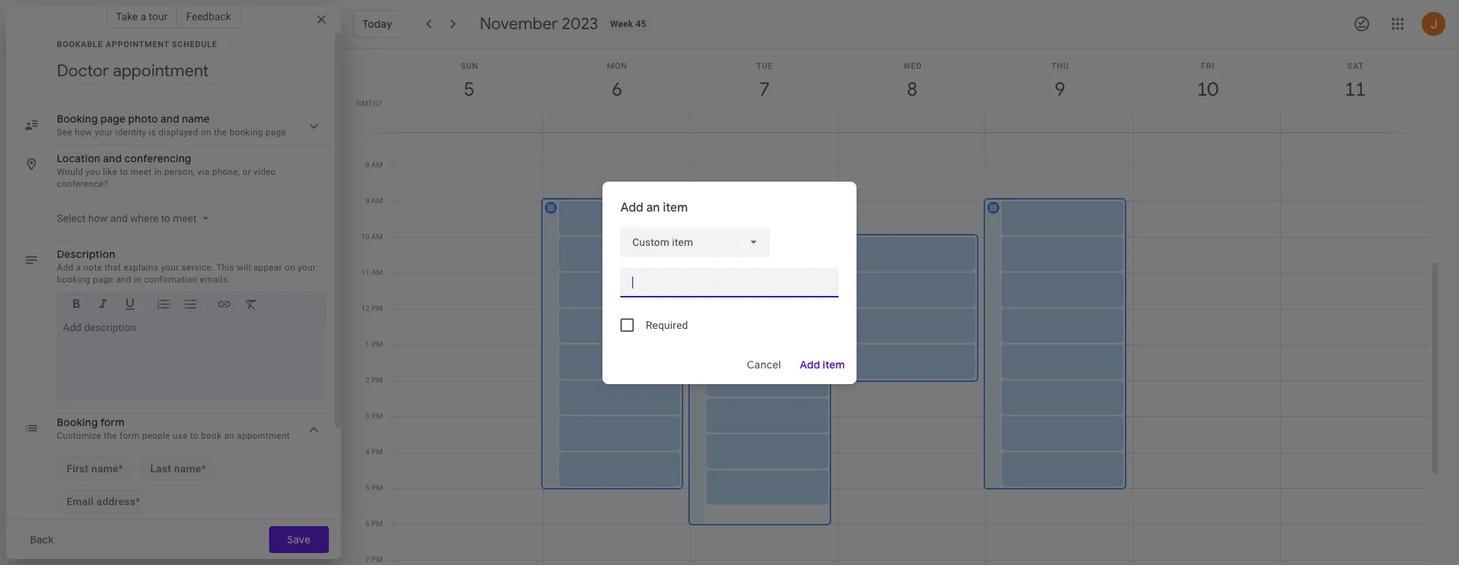 Task type: vqa. For each thing, say whether or not it's contained in the screenshot.
calendars to the middle
no



Task type: locate. For each thing, give the bounding box(es) containing it.
take
[[116, 10, 138, 22]]

add
[[621, 200, 644, 215], [57, 263, 73, 273], [800, 358, 820, 371]]

5 pm from the top
[[372, 448, 383, 456]]

or
[[243, 167, 251, 177]]

4 pm
[[366, 448, 383, 456]]

pm right 3
[[372, 412, 383, 420]]

in
[[154, 167, 162, 177], [134, 274, 141, 285]]

an
[[647, 200, 660, 215], [224, 431, 235, 441]]

0 vertical spatial to
[[120, 167, 128, 177]]

and down that on the left top of page
[[116, 274, 131, 285]]

1 horizontal spatial in
[[154, 167, 162, 177]]

numbered list image
[[156, 297, 171, 314]]

today button
[[353, 10, 402, 37]]

in down explains
[[134, 274, 141, 285]]

0 horizontal spatial item
[[663, 200, 688, 215]]

am right 8 at the top of page
[[371, 161, 383, 169]]

4 pm from the top
[[372, 412, 383, 420]]

name for last name
[[174, 463, 201, 475]]

phone,
[[212, 167, 240, 177]]

10
[[361, 233, 370, 241]]

cancel button
[[740, 347, 788, 383]]

0 horizontal spatial to
[[120, 167, 128, 177]]

4
[[366, 448, 370, 456]]

to
[[120, 167, 128, 177], [190, 431, 199, 441]]

0 horizontal spatial an
[[224, 431, 235, 441]]

2 horizontal spatial add
[[800, 358, 820, 371]]

pm right the '6'
[[372, 520, 383, 528]]

gmt-
[[357, 99, 374, 108]]

5 am from the top
[[371, 268, 383, 277]]

11
[[361, 268, 370, 277]]

0 horizontal spatial in
[[134, 274, 141, 285]]

1 vertical spatial in
[[134, 274, 141, 285]]

back
[[30, 533, 54, 547]]

am right 9
[[371, 197, 383, 205]]

name right last at the left of the page
[[174, 463, 201, 475]]

add for add an item
[[621, 200, 644, 215]]

take a tour button
[[106, 4, 177, 28]]

0 vertical spatial a
[[141, 10, 146, 22]]

1 horizontal spatial add
[[621, 200, 644, 215]]

pm
[[372, 304, 383, 313], [372, 340, 383, 349], [372, 376, 383, 384], [372, 412, 383, 420], [372, 448, 383, 456], [372, 484, 383, 492], [372, 520, 383, 528], [372, 556, 383, 564]]

on
[[285, 263, 295, 273]]

column header
[[395, 49, 543, 132], [543, 49, 691, 132], [690, 49, 839, 132], [838, 49, 987, 132], [986, 49, 1134, 132], [1134, 49, 1282, 132], [1281, 49, 1430, 132]]

email
[[67, 496, 94, 508]]

1 vertical spatial a
[[76, 263, 81, 273]]

am down 07
[[371, 125, 383, 133]]

6
[[366, 520, 370, 528]]

list item
[[57, 457, 133, 481], [141, 457, 216, 481], [57, 490, 150, 514]]

feedback
[[186, 10, 231, 22]]

2 am from the top
[[371, 161, 383, 169]]

formatting options toolbar
[[57, 292, 326, 323]]

pm for 1 pm
[[372, 340, 383, 349]]

None field
[[621, 227, 770, 257]]

remove formatting image
[[244, 297, 259, 314]]

people
[[142, 431, 170, 441]]

1 horizontal spatial a
[[141, 10, 146, 22]]

2 your from the left
[[298, 263, 316, 273]]

1 vertical spatial to
[[190, 431, 199, 441]]

1 horizontal spatial an
[[647, 200, 660, 215]]

item
[[663, 200, 688, 215], [823, 358, 845, 371]]

2 name from the left
[[174, 463, 201, 475]]

8 pm from the top
[[372, 556, 383, 564]]

7 pm from the top
[[372, 520, 383, 528]]

and
[[103, 152, 122, 165], [116, 274, 131, 285]]

1 horizontal spatial to
[[190, 431, 199, 441]]

am for 10 am
[[371, 233, 383, 241]]

1 name from the left
[[91, 463, 119, 475]]

6 pm from the top
[[372, 484, 383, 492]]

7 for 7 am
[[365, 125, 370, 133]]

0 horizontal spatial add
[[57, 263, 73, 273]]

11 am
[[361, 268, 383, 277]]

a
[[141, 10, 146, 22], [76, 263, 81, 273]]

description
[[57, 248, 115, 261]]

1 vertical spatial an
[[224, 431, 235, 441]]

5
[[366, 484, 370, 492]]

location and conferencing would you like to meet in person, via phone, or video conference?
[[57, 152, 276, 189]]

form right the
[[120, 431, 140, 441]]

pm for 5 pm
[[372, 484, 383, 492]]

7 column header from the left
[[1281, 49, 1430, 132]]

am for 9 am
[[371, 197, 383, 205]]

insert link image
[[217, 297, 232, 314]]

1 7 from the top
[[365, 125, 370, 133]]

4 am from the top
[[371, 233, 383, 241]]

name
[[91, 463, 119, 475], [174, 463, 201, 475]]

grid
[[347, 49, 1442, 565]]

4 column header from the left
[[838, 49, 987, 132]]

7 down the '6'
[[366, 556, 370, 564]]

take a tour
[[116, 10, 167, 22]]

bookable
[[57, 40, 103, 49]]

and up like
[[103, 152, 122, 165]]

0 horizontal spatial your
[[161, 263, 179, 273]]

a inside button
[[141, 10, 146, 22]]

0 vertical spatial an
[[647, 200, 660, 215]]

item inside add item button
[[823, 358, 845, 371]]

1 horizontal spatial your
[[298, 263, 316, 273]]

1 vertical spatial form
[[120, 431, 140, 441]]

1 your from the left
[[161, 263, 179, 273]]

1 vertical spatial and
[[116, 274, 131, 285]]

0 vertical spatial 7
[[365, 125, 370, 133]]

name right first
[[91, 463, 119, 475]]

pm right 5
[[372, 484, 383, 492]]

1 vertical spatial item
[[823, 358, 845, 371]]

a left "tour"
[[141, 10, 146, 22]]

pm right the 1
[[372, 340, 383, 349]]

schedule
[[172, 40, 218, 49]]

a up booking
[[76, 263, 81, 273]]

am
[[371, 125, 383, 133], [371, 161, 383, 169], [371, 197, 383, 205], [371, 233, 383, 241], [371, 268, 383, 277]]

0 horizontal spatial name
[[91, 463, 119, 475]]

your right on
[[298, 263, 316, 273]]

pm for 4 pm
[[372, 448, 383, 456]]

7
[[365, 125, 370, 133], [366, 556, 370, 564]]

3 pm from the top
[[372, 376, 383, 384]]

1 vertical spatial add
[[57, 263, 73, 273]]

2 7 from the top
[[366, 556, 370, 564]]

9 am
[[365, 197, 383, 205]]

7 down gmt-07
[[365, 125, 370, 133]]

list item containing last name
[[141, 457, 216, 481]]

your
[[161, 263, 179, 273], [298, 263, 316, 273]]

add item button
[[794, 347, 851, 383]]

gmt-07
[[357, 99, 382, 108]]

week
[[611, 19, 634, 29]]

feedback button
[[177, 4, 241, 28]]

list item down the use
[[141, 457, 216, 481]]

3 column header from the left
[[690, 49, 839, 132]]

pm right 12
[[372, 304, 383, 313]]

to right like
[[120, 167, 128, 177]]

list item containing first name
[[57, 457, 133, 481]]

9
[[365, 197, 370, 205]]

page
[[93, 274, 113, 285]]

0 vertical spatial add
[[621, 200, 644, 215]]

add inside button
[[800, 358, 820, 371]]

0 horizontal spatial a
[[76, 263, 81, 273]]

your up confirmation
[[161, 263, 179, 273]]

conference?
[[57, 179, 108, 189]]

form
[[100, 416, 125, 429], [120, 431, 140, 441]]

am right 10
[[371, 233, 383, 241]]

2023
[[562, 13, 599, 34]]

form up the
[[100, 416, 125, 429]]

am right 11 at the left of page
[[371, 268, 383, 277]]

an inside dialog
[[647, 200, 660, 215]]

pm right 2
[[372, 376, 383, 384]]

explains
[[124, 263, 158, 273]]

pm right 4
[[372, 448, 383, 456]]

pm for 2 pm
[[372, 376, 383, 384]]

pm down the 6 pm
[[372, 556, 383, 564]]

1
[[366, 340, 370, 349]]

0 vertical spatial in
[[154, 167, 162, 177]]

1 pm from the top
[[372, 304, 383, 313]]

6 column header from the left
[[1134, 49, 1282, 132]]

service.
[[182, 263, 214, 273]]

1 horizontal spatial item
[[823, 358, 845, 371]]

8 am
[[365, 161, 383, 169]]

1 horizontal spatial *
[[136, 496, 140, 508]]

grid containing gmt-07
[[347, 49, 1442, 565]]

to right the use
[[190, 431, 199, 441]]

in down conferencing
[[154, 167, 162, 177]]

add for add item
[[800, 358, 820, 371]]

via
[[198, 167, 210, 177]]

0 horizontal spatial *
[[119, 463, 123, 475]]

book
[[201, 431, 222, 441]]

email address *
[[67, 496, 140, 508]]

in inside "location and conferencing would you like to meet in person, via phone, or video conference?"
[[154, 167, 162, 177]]

this
[[216, 263, 234, 273]]

2 horizontal spatial *
[[201, 463, 206, 475]]

*required
[[57, 527, 98, 537]]

Add title text field
[[57, 60, 323, 82]]

and inside "location and conferencing would you like to meet in person, via phone, or video conference?"
[[103, 152, 122, 165]]

1 am from the top
[[371, 125, 383, 133]]

underline image
[[123, 297, 138, 314]]

booking
[[57, 274, 90, 285]]

*
[[119, 463, 123, 475], [201, 463, 206, 475], [136, 496, 140, 508]]

list item up the email address *
[[57, 457, 133, 481]]

2 pm from the top
[[372, 340, 383, 349]]

2 vertical spatial add
[[800, 358, 820, 371]]

to inside booking form customize the form people use to book an appointment
[[190, 431, 199, 441]]

list item down first name *
[[57, 490, 150, 514]]

Description text field
[[63, 322, 320, 396]]

1 horizontal spatial name
[[174, 463, 201, 475]]

1 vertical spatial 7
[[366, 556, 370, 564]]

0 vertical spatial and
[[103, 152, 122, 165]]

3 am from the top
[[371, 197, 383, 205]]

appointment
[[106, 40, 169, 49]]



Task type: describe. For each thing, give the bounding box(es) containing it.
appointment
[[237, 431, 290, 441]]

45
[[636, 19, 647, 29]]

cancel
[[747, 358, 781, 371]]

november
[[480, 13, 558, 34]]

am for 8 am
[[371, 161, 383, 169]]

that
[[105, 263, 121, 273]]

the
[[104, 431, 117, 441]]

emails.
[[200, 274, 231, 285]]

confirmation
[[144, 274, 198, 285]]

you
[[86, 167, 100, 177]]

bold image
[[69, 297, 84, 314]]

and inside description add a note that explains your service. this will appear on your booking page and in confirmation emails.
[[116, 274, 131, 285]]

* for first name
[[119, 463, 123, 475]]

list item containing email address
[[57, 490, 150, 514]]

07
[[374, 99, 382, 108]]

2
[[366, 376, 370, 384]]

5 column header from the left
[[986, 49, 1134, 132]]

8
[[365, 161, 370, 169]]

today
[[363, 17, 392, 31]]

pm for 7 pm
[[372, 556, 383, 564]]

person,
[[164, 167, 195, 177]]

would
[[57, 167, 83, 177]]

6 pm
[[366, 520, 383, 528]]

an inside booking form customize the form people use to book an appointment
[[224, 431, 235, 441]]

to inside "location and conferencing would you like to meet in person, via phone, or video conference?"
[[120, 167, 128, 177]]

0 vertical spatial item
[[663, 200, 688, 215]]

last name *
[[150, 463, 206, 475]]

back button
[[18, 527, 66, 553]]

tour
[[149, 10, 167, 22]]

add item
[[800, 358, 845, 371]]

1 pm
[[366, 340, 383, 349]]

meet
[[131, 167, 152, 177]]

note
[[83, 263, 102, 273]]

12 pm
[[361, 304, 383, 313]]

10 am
[[361, 233, 383, 241]]

3
[[366, 412, 370, 420]]

booking form customize the form people use to book an appointment
[[57, 416, 290, 441]]

location
[[57, 152, 101, 165]]

pm for 12 pm
[[372, 304, 383, 313]]

description add a note that explains your service. this will appear on your booking page and in confirmation emails.
[[57, 248, 316, 285]]

first name *
[[67, 463, 123, 475]]

5 pm
[[366, 484, 383, 492]]

none field inside add an item dialog
[[621, 227, 770, 257]]

7 for 7 pm
[[366, 556, 370, 564]]

am for 11 am
[[371, 268, 383, 277]]

first
[[67, 463, 89, 475]]

Custom item text field
[[621, 273, 839, 291]]

name for first name
[[91, 463, 119, 475]]

bookable appointment schedule
[[57, 40, 218, 49]]

week 45
[[611, 19, 647, 29]]

conferencing
[[125, 152, 192, 165]]

add an item dialog
[[603, 181, 857, 384]]

pm for 6 pm
[[372, 520, 383, 528]]

7 am
[[365, 125, 383, 133]]

italic image
[[96, 297, 111, 314]]

will
[[237, 263, 251, 273]]

3 pm
[[366, 412, 383, 420]]

a inside description add a note that explains your service. this will appear on your booking page and in confirmation emails.
[[76, 263, 81, 273]]

video
[[254, 167, 276, 177]]

use
[[173, 431, 188, 441]]

appear
[[254, 263, 282, 273]]

1 column header from the left
[[395, 49, 543, 132]]

12
[[361, 304, 370, 313]]

am for 7 am
[[371, 125, 383, 133]]

0 vertical spatial form
[[100, 416, 125, 429]]

* for email address
[[136, 496, 140, 508]]

customize
[[57, 431, 101, 441]]

booking
[[57, 416, 98, 429]]

pm for 3 pm
[[372, 412, 383, 420]]

2 pm
[[366, 376, 383, 384]]

november 2023
[[480, 13, 599, 34]]

add inside description add a note that explains your service. this will appear on your booking page and in confirmation emails.
[[57, 263, 73, 273]]

7 pm
[[366, 556, 383, 564]]

address
[[97, 496, 136, 508]]

* for last name
[[201, 463, 206, 475]]

bulleted list image
[[183, 297, 198, 314]]

required
[[646, 319, 689, 331]]

add an item
[[621, 200, 688, 215]]

2 column header from the left
[[543, 49, 691, 132]]

in inside description add a note that explains your service. this will appear on your booking page and in confirmation emails.
[[134, 274, 141, 285]]

like
[[103, 167, 117, 177]]

last
[[150, 463, 171, 475]]



